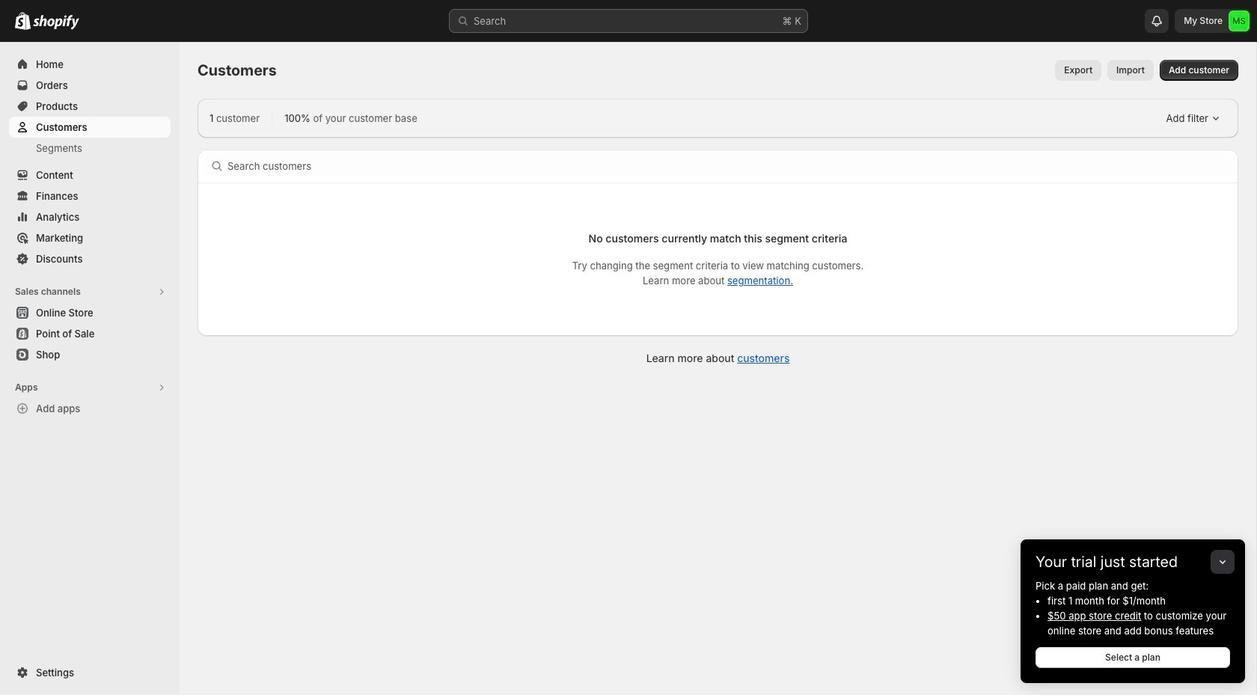 Task type: locate. For each thing, give the bounding box(es) containing it.
shopify image
[[15, 12, 31, 30]]



Task type: vqa. For each thing, say whether or not it's contained in the screenshot.
the right Shopify Image
yes



Task type: describe. For each thing, give the bounding box(es) containing it.
Search customers text field
[[227, 156, 1232, 177]]

shopify image
[[33, 15, 79, 30]]

my store image
[[1229, 10, 1250, 31]]



